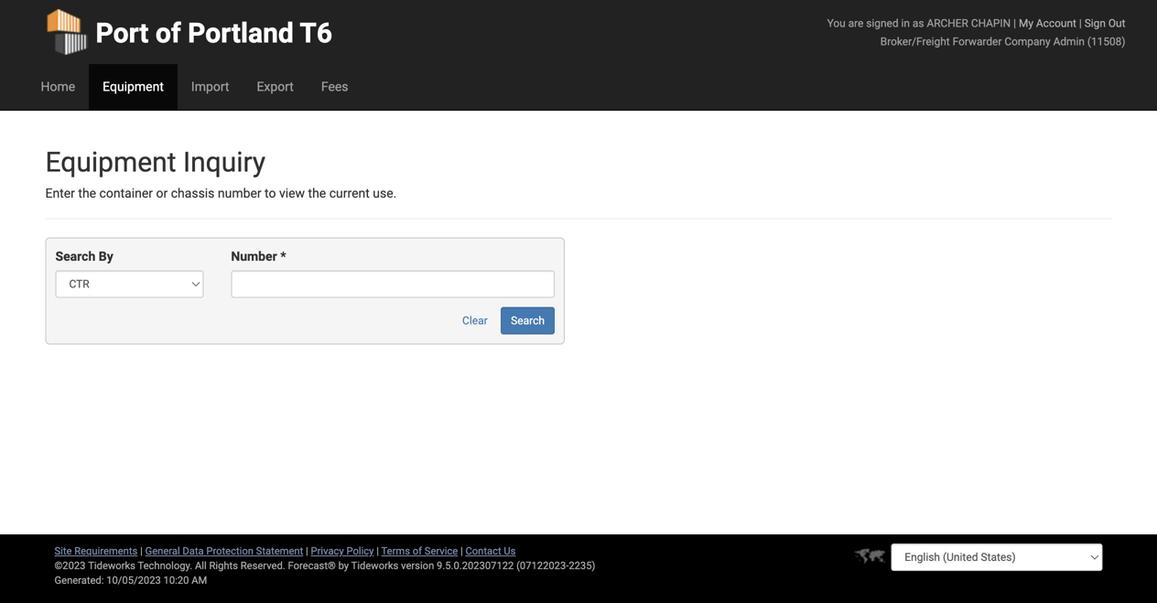 Task type: describe. For each thing, give the bounding box(es) containing it.
enter
[[45, 186, 75, 201]]

service
[[425, 545, 458, 557]]

(07122023-
[[517, 560, 569, 572]]

current
[[329, 186, 370, 201]]

equipment for equipment
[[103, 79, 164, 94]]

am
[[192, 575, 207, 586]]

technology.
[[138, 560, 192, 572]]

contact
[[466, 545, 501, 557]]

forecast®
[[288, 560, 336, 572]]

us
[[504, 545, 516, 557]]

| left general
[[140, 545, 143, 557]]

rights
[[209, 560, 238, 572]]

*
[[280, 249, 286, 264]]

of inside site requirements | general data protection statement | privacy policy | terms of service | contact us ©2023 tideworks technology. all rights reserved. forecast® by tideworks version 9.5.0.202307122 (07122023-2235) generated: 10/05/2023 10:20 am
[[413, 545, 422, 557]]

search button
[[501, 307, 555, 335]]

number
[[218, 186, 261, 201]]

data
[[183, 545, 204, 557]]

search by
[[55, 249, 113, 264]]

view
[[279, 186, 305, 201]]

number *
[[231, 249, 286, 264]]

equipment button
[[89, 64, 178, 110]]

all
[[195, 560, 207, 572]]

home button
[[27, 64, 89, 110]]

terms
[[381, 545, 410, 557]]

search for search
[[511, 314, 545, 327]]

equipment for equipment inquiry enter the container or chassis number to view the current use.
[[45, 146, 176, 179]]

chassis
[[171, 186, 215, 201]]

port of portland t6 link
[[45, 0, 332, 64]]

tideworks
[[351, 560, 399, 572]]

version
[[401, 560, 434, 572]]

admin
[[1053, 35, 1085, 48]]

container
[[99, 186, 153, 201]]

statement
[[256, 545, 303, 557]]

site requirements | general data protection statement | privacy policy | terms of service | contact us ©2023 tideworks technology. all rights reserved. forecast® by tideworks version 9.5.0.202307122 (07122023-2235) generated: 10/05/2023 10:20 am
[[54, 545, 596, 586]]

archer
[[927, 17, 969, 30]]

by
[[338, 560, 349, 572]]

t6
[[300, 17, 332, 49]]

export button
[[243, 64, 308, 110]]

account
[[1036, 17, 1077, 30]]

clear button
[[452, 307, 498, 335]]



Task type: locate. For each thing, give the bounding box(es) containing it.
use.
[[373, 186, 397, 201]]

reserved.
[[241, 560, 285, 572]]

or
[[156, 186, 168, 201]]

contact us link
[[466, 545, 516, 557]]

of up version
[[413, 545, 422, 557]]

equipment inside equipment inquiry enter the container or chassis number to view the current use.
[[45, 146, 176, 179]]

©2023 tideworks
[[54, 560, 135, 572]]

generated:
[[54, 575, 104, 586]]

signed
[[866, 17, 899, 30]]

are
[[848, 17, 864, 30]]

1 the from the left
[[78, 186, 96, 201]]

requirements
[[74, 545, 138, 557]]

the
[[78, 186, 96, 201], [308, 186, 326, 201]]

1 horizontal spatial of
[[413, 545, 422, 557]]

general data protection statement link
[[145, 545, 303, 557]]

equipment
[[103, 79, 164, 94], [45, 146, 176, 179]]

| up 9.5.0.202307122
[[461, 545, 463, 557]]

equipment down port
[[103, 79, 164, 94]]

site
[[54, 545, 72, 557]]

2 the from the left
[[308, 186, 326, 201]]

you are signed in as archer chapin | my account | sign out broker/freight forwarder company admin (11508)
[[827, 17, 1126, 48]]

equipment up container
[[45, 146, 176, 179]]

home
[[41, 79, 75, 94]]

sign out link
[[1085, 17, 1126, 30]]

equipment inside dropdown button
[[103, 79, 164, 94]]

0 vertical spatial equipment
[[103, 79, 164, 94]]

search right clear button
[[511, 314, 545, 327]]

| up tideworks
[[377, 545, 379, 557]]

you
[[827, 17, 846, 30]]

fees
[[321, 79, 348, 94]]

privacy
[[311, 545, 344, 557]]

1 vertical spatial search
[[511, 314, 545, 327]]

privacy policy link
[[311, 545, 374, 557]]

9.5.0.202307122
[[437, 560, 514, 572]]

policy
[[347, 545, 374, 557]]

equipment inquiry enter the container or chassis number to view the current use.
[[45, 146, 397, 201]]

broker/freight
[[881, 35, 950, 48]]

0 horizontal spatial the
[[78, 186, 96, 201]]

2235)
[[569, 560, 596, 572]]

the right enter
[[78, 186, 96, 201]]

port of portland t6
[[96, 17, 332, 49]]

my account link
[[1019, 17, 1077, 30]]

| up the forecast® on the left bottom of page
[[306, 545, 308, 557]]

Number * text field
[[231, 270, 555, 298]]

protection
[[206, 545, 254, 557]]

inquiry
[[183, 146, 266, 179]]

| left sign
[[1079, 17, 1082, 30]]

0 horizontal spatial of
[[156, 17, 181, 49]]

0 vertical spatial of
[[156, 17, 181, 49]]

|
[[1014, 17, 1016, 30], [1079, 17, 1082, 30], [140, 545, 143, 557], [306, 545, 308, 557], [377, 545, 379, 557], [461, 545, 463, 557]]

search
[[55, 249, 95, 264], [511, 314, 545, 327]]

of right port
[[156, 17, 181, 49]]

as
[[913, 17, 924, 30]]

1 horizontal spatial search
[[511, 314, 545, 327]]

by
[[99, 249, 113, 264]]

search for search by
[[55, 249, 95, 264]]

the right view on the left of the page
[[308, 186, 326, 201]]

import button
[[178, 64, 243, 110]]

site requirements link
[[54, 545, 138, 557]]

of
[[156, 17, 181, 49], [413, 545, 422, 557]]

terms of service link
[[381, 545, 458, 557]]

import
[[191, 79, 229, 94]]

| left my
[[1014, 17, 1016, 30]]

search left by
[[55, 249, 95, 264]]

portland
[[188, 17, 294, 49]]

search inside button
[[511, 314, 545, 327]]

sign
[[1085, 17, 1106, 30]]

10:20
[[163, 575, 189, 586]]

1 vertical spatial equipment
[[45, 146, 176, 179]]

fees button
[[308, 64, 362, 110]]

number
[[231, 249, 277, 264]]

clear
[[462, 314, 488, 327]]

10/05/2023
[[106, 575, 161, 586]]

0 horizontal spatial search
[[55, 249, 95, 264]]

export
[[257, 79, 294, 94]]

in
[[901, 17, 910, 30]]

to
[[265, 186, 276, 201]]

0 vertical spatial search
[[55, 249, 95, 264]]

port
[[96, 17, 149, 49]]

1 horizontal spatial the
[[308, 186, 326, 201]]

forwarder
[[953, 35, 1002, 48]]

general
[[145, 545, 180, 557]]

my
[[1019, 17, 1034, 30]]

1 vertical spatial of
[[413, 545, 422, 557]]

out
[[1109, 17, 1126, 30]]

chapin
[[971, 17, 1011, 30]]

(11508)
[[1088, 35, 1126, 48]]

company
[[1005, 35, 1051, 48]]



Task type: vqa. For each thing, say whether or not it's contained in the screenshot.
Inquiry
yes



